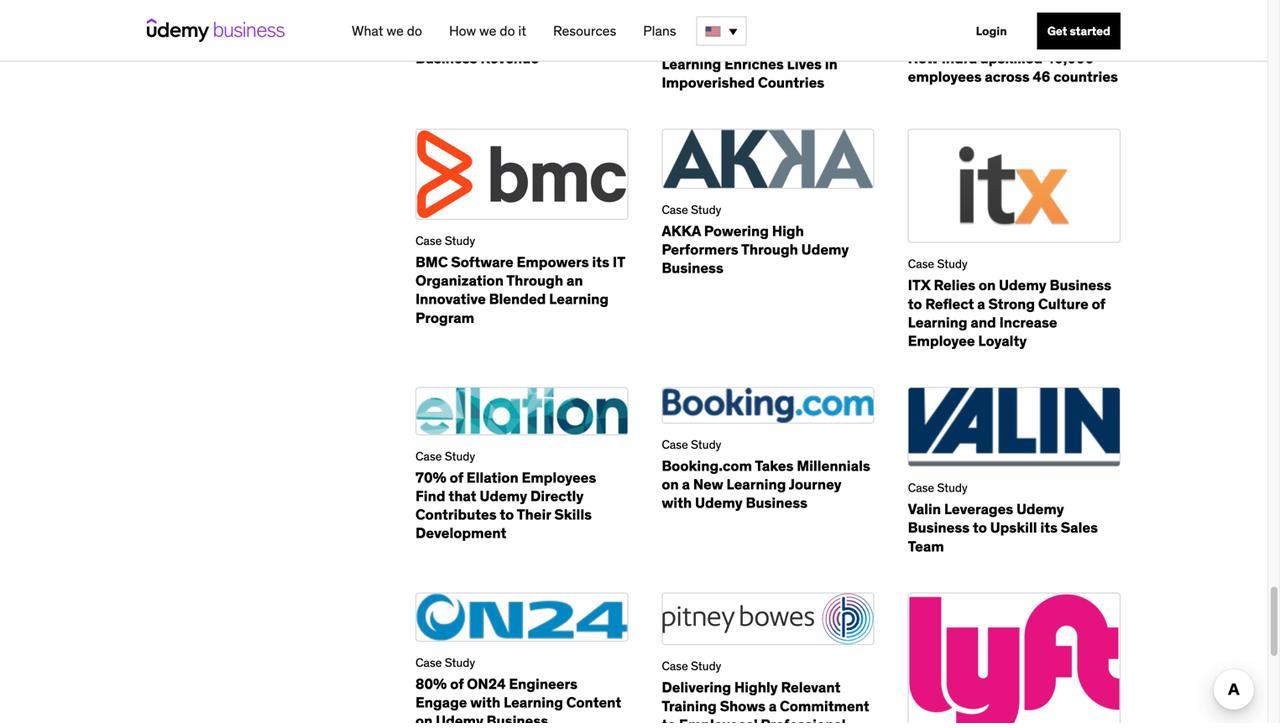 Task type: vqa. For each thing, say whether or not it's contained in the screenshot.
* corresponding to Job Title *
no



Task type: locate. For each thing, give the bounding box(es) containing it.
its
[[592, 253, 610, 271], [1041, 519, 1058, 537]]

we right what
[[387, 22, 404, 39]]

1 horizontal spatial its
[[1041, 519, 1058, 537]]

1 horizontal spatial on
[[662, 476, 679, 494]]

2 do from the left
[[500, 22, 515, 39]]

a down highly
[[769, 698, 777, 716]]

to
[[531, 30, 546, 48], [908, 295, 923, 313], [500, 506, 514, 524], [973, 519, 988, 537], [662, 716, 676, 724]]

learning inside case study booking.com takes millennials on a new learning journey with udemy business
[[727, 476, 786, 494]]

we inside the what we do dropdown button
[[387, 22, 404, 39]]

udemy inside the case study itx relies on udemy business to reflect a strong culture of learning and increase employee loyalty
[[999, 276, 1047, 295]]

study inside case study delivering highly relevant training shows a commitment to employees' profession
[[691, 659, 722, 675]]

case inside case study 80% of on24 engineers engage with learning content on udemy business
[[416, 656, 442, 671]]

commonwealth
[[696, 36, 803, 54]]

case study booking.com takes millennials on a new learning journey with udemy business
[[662, 438, 871, 512]]

on down 'engage'
[[416, 713, 433, 724]]

0 horizontal spatial we
[[387, 22, 404, 39]]

business down performers
[[662, 259, 724, 277]]

on24
[[467, 676, 506, 694]]

1 do from the left
[[407, 22, 422, 39]]

of up lives
[[806, 36, 820, 54]]

we for what
[[387, 22, 404, 39]]

1 horizontal spatial with
[[662, 494, 692, 512]]

do inside popup button
[[500, 22, 515, 39]]

millennials
[[797, 457, 871, 475]]

what
[[352, 22, 383, 39]]

case inside case study akka powering high performers through udemy business
[[662, 202, 688, 217]]

we right ntt
[[480, 22, 497, 39]]

study for delivering
[[691, 659, 722, 675]]

login
[[976, 24, 1007, 39]]

0 vertical spatial new
[[588, 30, 618, 48]]

that
[[449, 487, 477, 506]]

new
[[588, 30, 618, 48], [693, 476, 724, 494]]

case up 'itx'
[[908, 257, 935, 272]]

study
[[691, 17, 722, 32], [691, 202, 722, 217], [445, 234, 475, 249], [938, 257, 968, 272], [691, 438, 722, 453], [445, 449, 475, 464], [938, 481, 968, 496], [445, 656, 475, 671], [691, 659, 722, 675]]

1 horizontal spatial a
[[769, 698, 777, 716]]

relevant
[[781, 679, 841, 697]]

how
[[416, 12, 446, 30], [449, 22, 476, 39], [662, 36, 693, 54], [908, 49, 939, 67]]

to inside how ntt data leveraged udemy business to drive new business revenue
[[531, 30, 546, 48]]

case inside the case study itx relies on udemy business to reflect a strong culture of learning and increase employee loyalty
[[908, 257, 935, 272]]

drive
[[549, 30, 584, 48]]

plans button
[[637, 16, 683, 46]]

of inside case study 80% of on24 engineers engage with learning content on udemy business
[[450, 676, 464, 694]]

case for how
[[662, 17, 688, 32]]

of up 'engage'
[[450, 676, 464, 694]]

itx relies on udemy business to reflect a strong culture of learning and increase employee loyalty link
[[908, 276, 1112, 350]]

empowers
[[517, 253, 589, 271]]

learning up impoverished
[[662, 55, 722, 73]]

employees
[[522, 469, 597, 487]]

case for delivering
[[662, 659, 688, 675]]

skills
[[555, 506, 592, 524]]

menu navigation
[[338, 0, 1121, 62]]

delivering
[[662, 679, 732, 697]]

do inside dropdown button
[[407, 22, 422, 39]]

study up akka
[[691, 202, 722, 217]]

case for itx
[[908, 257, 935, 272]]

how ntt data leveraged udemy business to drive new business revenue link
[[416, 12, 618, 67]]

learning down takes
[[727, 476, 786, 494]]

how indra upskilled 49,000 employees across 46 countries
[[908, 49, 1119, 86]]

a inside case study delivering highly relevant training shows a commitment to employees' profession
[[769, 698, 777, 716]]

employees'
[[679, 716, 758, 724]]

through
[[742, 241, 799, 259], [507, 272, 564, 290]]

case up bmc
[[416, 234, 442, 249]]

reflect
[[926, 295, 975, 313]]

1 we from the left
[[387, 22, 404, 39]]

a inside case study booking.com takes millennials on a new learning journey with udemy business
[[682, 476, 690, 494]]

we inside 'how we do it' popup button
[[480, 22, 497, 39]]

its left sales
[[1041, 519, 1058, 537]]

learning down an at the top of the page
[[549, 290, 609, 308]]

commitment
[[780, 698, 870, 716]]

delivering highly relevant training shows a commitment to employees' profession link
[[662, 679, 870, 724]]

1 vertical spatial a
[[682, 476, 690, 494]]

study up relies at the top
[[938, 257, 968, 272]]

how left data
[[449, 22, 476, 39]]

study up software
[[445, 234, 475, 249]]

enriches
[[725, 55, 784, 73]]

study for bmc
[[445, 234, 475, 249]]

1 horizontal spatial we
[[480, 22, 497, 39]]

to down leverages
[[973, 519, 988, 537]]

business down takes
[[746, 494, 808, 512]]

0 horizontal spatial through
[[507, 272, 564, 290]]

to inside 'case study valin leverages udemy business to upskill its sales team'
[[973, 519, 988, 537]]

udemy down 'engage'
[[436, 713, 484, 724]]

udemy inside 'case study valin leverages udemy business to upskill its sales team'
[[1017, 501, 1065, 519]]

of
[[806, 36, 820, 54], [1092, 295, 1106, 313], [450, 469, 464, 487], [450, 676, 464, 694]]

how inside how indra upskilled 49,000 employees across 46 countries
[[908, 49, 939, 67]]

do left it
[[500, 22, 515, 39]]

2 horizontal spatial on
[[979, 276, 996, 295]]

case
[[662, 17, 688, 32], [662, 202, 688, 217], [416, 234, 442, 249], [908, 257, 935, 272], [662, 438, 688, 453], [416, 449, 442, 464], [908, 481, 935, 496], [416, 656, 442, 671], [662, 659, 688, 675]]

blended
[[489, 290, 546, 308]]

0 horizontal spatial a
[[682, 476, 690, 494]]

study up on24
[[445, 656, 475, 671]]

case up booking.com
[[662, 438, 688, 453]]

business inside case study akka powering high performers through udemy business
[[662, 259, 724, 277]]

case inside "case study 70% of ellation employees find that udemy directly contributes to their skills development"
[[416, 449, 442, 464]]

1 vertical spatial with
[[471, 694, 501, 712]]

a
[[978, 295, 986, 313], [682, 476, 690, 494], [769, 698, 777, 716]]

case inside case study booking.com takes millennials on a new learning journey with udemy business
[[662, 438, 688, 453]]

business up team
[[908, 519, 970, 537]]

0 vertical spatial on
[[979, 276, 996, 295]]

booking.com takes millennials on a new learning journey with udemy business link
[[662, 457, 871, 512]]

do right what
[[407, 22, 422, 39]]

business
[[466, 30, 528, 48], [416, 49, 477, 67], [662, 259, 724, 277], [1050, 276, 1112, 295], [746, 494, 808, 512], [908, 519, 970, 537], [487, 713, 549, 724]]

through up blended
[[507, 272, 564, 290]]

on up strong
[[979, 276, 996, 295]]

case inside case study how commonwealth of learning enriches lives in impoverished countries
[[662, 17, 688, 32]]

1 vertical spatial on
[[662, 476, 679, 494]]

udemy down booking.com
[[695, 494, 743, 512]]

udemy up upskill
[[1017, 501, 1065, 519]]

resources button
[[547, 16, 623, 46]]

to inside case study delivering highly relevant training shows a commitment to employees' profession
[[662, 716, 676, 724]]

through down high
[[742, 241, 799, 259]]

how inside how ntt data leveraged udemy business to drive new business revenue
[[416, 12, 446, 30]]

increase
[[1000, 314, 1058, 332]]

ntt
[[449, 12, 476, 30]]

2 horizontal spatial a
[[978, 295, 986, 313]]

we for how
[[480, 22, 497, 39]]

how we do it
[[449, 22, 527, 39]]

directly
[[531, 487, 584, 506]]

with inside case study booking.com takes millennials on a new learning journey with udemy business
[[662, 494, 692, 512]]

lives
[[787, 55, 822, 73]]

learning up employee
[[908, 314, 968, 332]]

0 horizontal spatial new
[[588, 30, 618, 48]]

do
[[407, 22, 422, 39], [500, 22, 515, 39]]

of up the that
[[450, 469, 464, 487]]

business down engineers
[[487, 713, 549, 724]]

study right plans on the top
[[691, 17, 722, 32]]

on down booking.com
[[662, 476, 679, 494]]

how up impoverished
[[662, 36, 693, 54]]

49,000
[[1046, 49, 1094, 67]]

its left it
[[592, 253, 610, 271]]

case inside case study bmc software empowers its it organization through an innovative blended learning program
[[416, 234, 442, 249]]

0 vertical spatial a
[[978, 295, 986, 313]]

case for 70%
[[416, 449, 442, 464]]

in
[[825, 55, 838, 73]]

2 vertical spatial a
[[769, 698, 777, 716]]

how left ntt
[[416, 12, 446, 30]]

how we do it button
[[443, 16, 533, 46]]

with down on24
[[471, 694, 501, 712]]

learning inside the case study itx relies on udemy business to reflect a strong culture of learning and increase employee loyalty
[[908, 314, 968, 332]]

to left their
[[500, 506, 514, 524]]

learning down engineers
[[504, 694, 563, 712]]

0 vertical spatial its
[[592, 253, 610, 271]]

udemy down ellation
[[480, 487, 527, 506]]

study inside 'case study valin leverages udemy business to upskill its sales team'
[[938, 481, 968, 496]]

of right the culture
[[1092, 295, 1106, 313]]

0 horizontal spatial do
[[407, 22, 422, 39]]

0 vertical spatial with
[[662, 494, 692, 512]]

0 horizontal spatial on
[[416, 713, 433, 724]]

relies
[[934, 276, 976, 295]]

0 horizontal spatial with
[[471, 694, 501, 712]]

get
[[1048, 24, 1068, 39]]

learning
[[662, 55, 722, 73], [549, 290, 609, 308], [908, 314, 968, 332], [727, 476, 786, 494], [504, 694, 563, 712]]

case up valin
[[908, 481, 935, 496]]

udemy down high
[[802, 241, 849, 259]]

case for akka
[[662, 202, 688, 217]]

study inside the case study itx relies on udemy business to reflect a strong culture of learning and increase employee loyalty
[[938, 257, 968, 272]]

0 vertical spatial through
[[742, 241, 799, 259]]

1 vertical spatial its
[[1041, 519, 1058, 537]]

content
[[567, 694, 622, 712]]

of inside "case study 70% of ellation employees find that udemy directly contributes to their skills development"
[[450, 469, 464, 487]]

1 horizontal spatial do
[[500, 22, 515, 39]]

indra
[[942, 49, 977, 67]]

2 vertical spatial on
[[416, 713, 433, 724]]

their
[[517, 506, 551, 524]]

70%
[[416, 469, 447, 487]]

sales
[[1061, 519, 1099, 537]]

study inside case study how commonwealth of learning enriches lives in impoverished countries
[[691, 17, 722, 32]]

business inside case study booking.com takes millennials on a new learning journey with udemy business
[[746, 494, 808, 512]]

case up 80%
[[416, 656, 442, 671]]

how up employees
[[908, 49, 939, 67]]

1 horizontal spatial through
[[742, 241, 799, 259]]

a down booking.com
[[682, 476, 690, 494]]

case up 70%
[[416, 449, 442, 464]]

case inside case study delivering highly relevant training shows a commitment to employees' profession
[[662, 659, 688, 675]]

46
[[1033, 67, 1051, 86]]

business up the culture
[[1050, 276, 1112, 295]]

a up 'and'
[[978, 295, 986, 313]]

how inside popup button
[[449, 22, 476, 39]]

with down booking.com
[[662, 494, 692, 512]]

study up 70%
[[445, 449, 475, 464]]

1 horizontal spatial new
[[693, 476, 724, 494]]

what we do
[[352, 22, 422, 39]]

case up akka
[[662, 202, 688, 217]]

how for how indra upskilled 49,000 employees across 46 countries
[[908, 49, 939, 67]]

highly
[[735, 679, 778, 697]]

on
[[979, 276, 996, 295], [662, 476, 679, 494], [416, 713, 433, 724]]

0 horizontal spatial its
[[592, 253, 610, 271]]

do for what we do
[[407, 22, 422, 39]]

case study how commonwealth of learning enriches lives in impoverished countries
[[662, 17, 838, 92]]

learning inside case study bmc software empowers its it organization through an innovative blended learning program
[[549, 290, 609, 308]]

upskilled
[[981, 49, 1043, 67]]

study inside case study 80% of on24 engineers engage with learning content on udemy business
[[445, 656, 475, 671]]

study inside case study akka powering high performers through udemy business
[[691, 202, 722, 217]]

to down the training
[[662, 716, 676, 724]]

udemy down ntt
[[416, 30, 463, 48]]

countries
[[758, 74, 825, 92]]

case up impoverished
[[662, 17, 688, 32]]

bmc software empowers its it organization through an innovative blended learning program link
[[416, 253, 625, 327]]

engineers
[[509, 676, 578, 694]]

study up booking.com
[[691, 438, 722, 453]]

booking.com
[[662, 457, 752, 475]]

case study 70% of ellation employees find that udemy directly contributes to their skills development
[[416, 449, 597, 543]]

new right drive
[[588, 30, 618, 48]]

on inside case study booking.com takes millennials on a new learning journey with udemy business
[[662, 476, 679, 494]]

organization
[[416, 272, 504, 290]]

new down booking.com
[[693, 476, 724, 494]]

udemy up strong
[[999, 276, 1047, 295]]

1 vertical spatial new
[[693, 476, 724, 494]]

study inside case study bmc software empowers its it organization through an innovative blended learning program
[[445, 234, 475, 249]]

case inside 'case study valin leverages udemy business to upskill its sales team'
[[908, 481, 935, 496]]

1 vertical spatial through
[[507, 272, 564, 290]]

to right it
[[531, 30, 546, 48]]

learning inside case study how commonwealth of learning enriches lives in impoverished countries
[[662, 55, 722, 73]]

study inside case study booking.com takes millennials on a new learning journey with udemy business
[[691, 438, 722, 453]]

login button
[[966, 13, 1018, 50]]

with
[[662, 494, 692, 512], [471, 694, 501, 712]]

study up 'delivering'
[[691, 659, 722, 675]]

study up leverages
[[938, 481, 968, 496]]

new inside case study booking.com takes millennials on a new learning journey with udemy business
[[693, 476, 724, 494]]

2 we from the left
[[480, 22, 497, 39]]

case up 'delivering'
[[662, 659, 688, 675]]

study inside "case study 70% of ellation employees find that udemy directly contributes to their skills development"
[[445, 449, 475, 464]]

to down 'itx'
[[908, 295, 923, 313]]



Task type: describe. For each thing, give the bounding box(es) containing it.
of inside case study how commonwealth of learning enriches lives in impoverished countries
[[806, 36, 820, 54]]

powering
[[704, 222, 769, 240]]

get started link
[[1038, 13, 1121, 50]]

80%
[[416, 676, 447, 694]]

udemy inside case study akka powering high performers through udemy business
[[802, 241, 849, 259]]

business inside the case study itx relies on udemy business to reflect a strong culture of learning and increase employee loyalty
[[1050, 276, 1112, 295]]

contributes
[[416, 506, 497, 524]]

business inside case study 80% of on24 engineers engage with learning content on udemy business
[[487, 713, 549, 724]]

started
[[1070, 24, 1111, 39]]

leveraged
[[518, 12, 589, 30]]

through inside case study akka powering high performers through udemy business
[[742, 241, 799, 259]]

and
[[971, 314, 997, 332]]

through inside case study bmc software empowers its it organization through an innovative blended learning program
[[507, 272, 564, 290]]

to inside the case study itx relies on udemy business to reflect a strong culture of learning and increase employee loyalty
[[908, 295, 923, 313]]

case for bmc
[[416, 234, 442, 249]]

on inside case study 80% of on24 engineers engage with learning content on udemy business
[[416, 713, 433, 724]]

a inside the case study itx relies on udemy business to reflect a strong culture of learning and increase employee loyalty
[[978, 295, 986, 313]]

it
[[613, 253, 625, 271]]

performers
[[662, 241, 739, 259]]

case for valin
[[908, 481, 935, 496]]

how commonwealth of learning enriches lives in impoverished countries link
[[662, 36, 838, 92]]

shows
[[720, 698, 766, 716]]

software
[[451, 253, 514, 271]]

study for 80%
[[445, 656, 475, 671]]

employee
[[908, 332, 975, 350]]

case for 80%
[[416, 656, 442, 671]]

valin
[[908, 501, 941, 519]]

innovative
[[416, 290, 486, 308]]

how ntt data leveraged udemy business to drive new business revenue
[[416, 12, 618, 67]]

training
[[662, 698, 717, 716]]

case study 80% of on24 engineers engage with learning content on udemy business
[[416, 656, 622, 724]]

how indra upskilled 49,000 employees across 46 countries link
[[908, 49, 1119, 86]]

resources
[[553, 22, 617, 39]]

high
[[772, 222, 804, 240]]

its inside 'case study valin leverages udemy business to upskill its sales team'
[[1041, 519, 1058, 537]]

do for how we do it
[[500, 22, 515, 39]]

case study delivering highly relevant training shows a commitment to employees' profession
[[662, 659, 870, 724]]

its inside case study bmc software empowers its it organization through an innovative blended learning program
[[592, 253, 610, 271]]

takes
[[755, 457, 794, 475]]

culture
[[1039, 295, 1089, 313]]

find
[[416, 487, 446, 506]]

it
[[518, 22, 527, 39]]

what we do button
[[345, 16, 429, 46]]

study for 70%
[[445, 449, 475, 464]]

get started
[[1048, 24, 1111, 39]]

ellation
[[467, 469, 519, 487]]

udemy inside "case study 70% of ellation employees find that udemy directly contributes to their skills development"
[[480, 487, 527, 506]]

case study itx relies on udemy business to reflect a strong culture of learning and increase employee loyalty
[[908, 257, 1112, 350]]

study for akka
[[691, 202, 722, 217]]

learning inside case study 80% of on24 engineers engage with learning content on udemy business
[[504, 694, 563, 712]]

employees
[[908, 67, 982, 86]]

to inside "case study 70% of ellation employees find that udemy directly contributes to their skills development"
[[500, 506, 514, 524]]

business down ntt
[[416, 49, 477, 67]]

strong
[[989, 295, 1036, 313]]

how for how we do it
[[449, 22, 476, 39]]

across
[[985, 67, 1030, 86]]

plans
[[643, 22, 677, 39]]

case for booking.com
[[662, 438, 688, 453]]

udemy inside case study booking.com takes millennials on a new learning journey with udemy business
[[695, 494, 743, 512]]

countries
[[1054, 67, 1119, 86]]

of inside the case study itx relies on udemy business to reflect a strong culture of learning and increase employee loyalty
[[1092, 295, 1106, 313]]

case study akka powering high performers through udemy business
[[662, 202, 849, 277]]

new inside how ntt data leveraged udemy business to drive new business revenue
[[588, 30, 618, 48]]

upskill
[[991, 519, 1038, 537]]

case study bmc software empowers its it organization through an innovative blended learning program
[[416, 234, 625, 327]]

udemy inside case study 80% of on24 engineers engage with learning content on udemy business
[[436, 713, 484, 724]]

how inside case study how commonwealth of learning enriches lives in impoverished countries
[[662, 36, 693, 54]]

study for booking.com
[[691, 438, 722, 453]]

an
[[567, 272, 583, 290]]

leverages
[[945, 501, 1014, 519]]

how for how ntt data leveraged udemy business to drive new business revenue
[[416, 12, 446, 30]]

case study valin leverages udemy business to upskill its sales team
[[908, 481, 1099, 556]]

business down data
[[466, 30, 528, 48]]

impoverished
[[662, 74, 755, 92]]

bmc
[[416, 253, 448, 271]]

study for valin
[[938, 481, 968, 496]]

udemy business image
[[147, 18, 285, 42]]

valin leverages udemy business to upskill its sales team link
[[908, 501, 1099, 556]]

study for how
[[691, 17, 722, 32]]

journey
[[789, 476, 842, 494]]

development
[[416, 525, 507, 543]]

engage
[[416, 694, 467, 712]]

with inside case study 80% of on24 engineers engage with learning content on udemy business
[[471, 694, 501, 712]]

loyalty
[[979, 332, 1027, 350]]

akka powering high performers through udemy business link
[[662, 222, 849, 277]]

80% of on24 engineers engage with learning content on udemy business link
[[416, 676, 622, 724]]

revenue
[[481, 49, 539, 67]]

70% of ellation employees find that udemy directly contributes to their skills development link
[[416, 469, 597, 543]]

team
[[908, 538, 945, 556]]

itx
[[908, 276, 931, 295]]

program
[[416, 309, 475, 327]]

on inside the case study itx relies on udemy business to reflect a strong culture of learning and increase employee loyalty
[[979, 276, 996, 295]]

data
[[479, 12, 515, 30]]

study for itx
[[938, 257, 968, 272]]

business inside 'case study valin leverages udemy business to upskill its sales team'
[[908, 519, 970, 537]]

udemy inside how ntt data leveraged udemy business to drive new business revenue
[[416, 30, 463, 48]]



